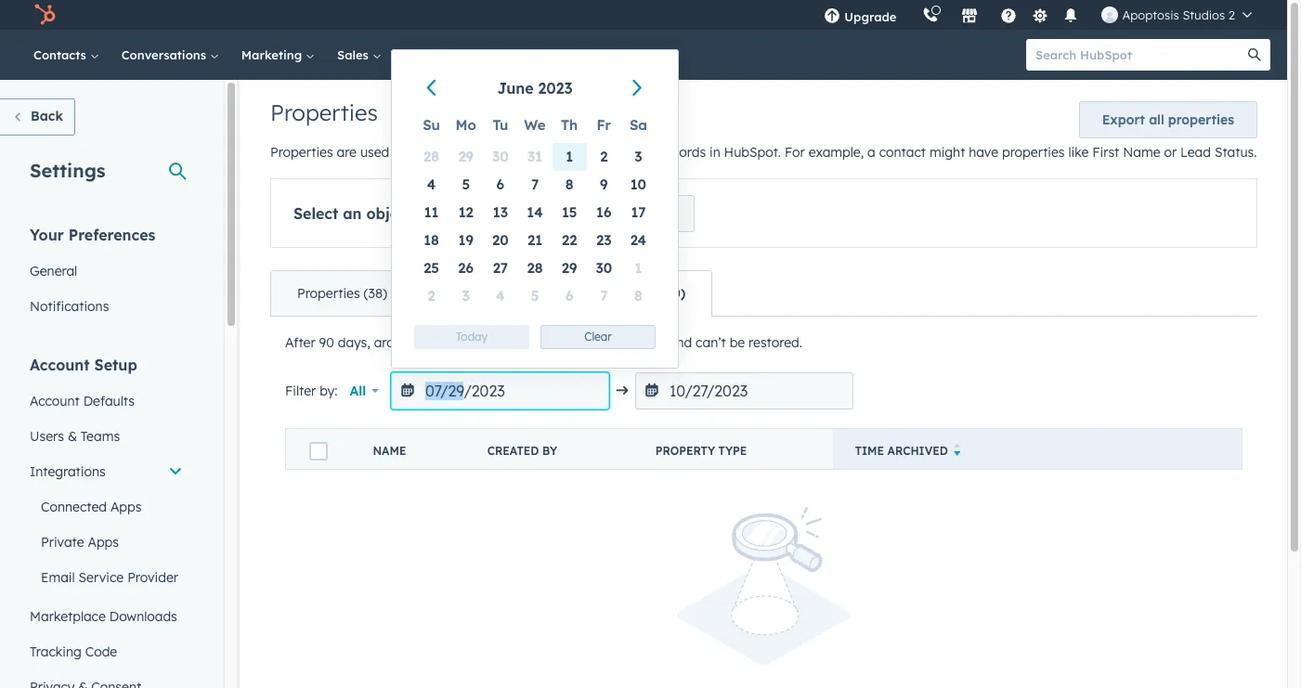 Task type: describe. For each thing, give the bounding box(es) containing it.
preferences
[[68, 226, 156, 244]]

27
[[493, 259, 508, 277]]

25 menu item
[[414, 255, 449, 282]]

by:
[[320, 383, 338, 400]]

integrations button
[[19, 454, 194, 490]]

an
[[343, 204, 362, 223]]

email
[[41, 570, 75, 586]]

a
[[868, 144, 876, 161]]

collect
[[410, 144, 449, 161]]

after
[[285, 335, 316, 351]]

4 for the leftmost 4 menu item
[[427, 176, 436, 193]]

1 vertical spatial 7 menu item
[[587, 282, 621, 310]]

for
[[785, 144, 805, 161]]

22
[[562, 231, 577, 249]]

1 mm/dd/yyyy text field from the left
[[391, 373, 610, 410]]

marketplace downloads
[[30, 609, 177, 625]]

select an object:
[[294, 204, 416, 223]]

1 horizontal spatial 4 menu item
[[483, 282, 518, 310]]

13 menu item
[[483, 199, 518, 227]]

26 menu item
[[449, 255, 483, 282]]

account setup
[[30, 356, 137, 374]]

upgrade
[[845, 9, 897, 24]]

1 horizontal spatial 5 menu item
[[518, 282, 552, 310]]

17 menu item
[[621, 199, 656, 227]]

email service provider
[[41, 570, 178, 586]]

settings link
[[1029, 5, 1052, 25]]

1 vertical spatial 8
[[635, 287, 643, 305]]

archived properties (0)
[[538, 285, 686, 302]]

marketplace downloads link
[[19, 599, 194, 635]]

in
[[710, 144, 721, 161]]

(0)
[[668, 285, 686, 302]]

6 for topmost 6 menu item
[[497, 176, 505, 193]]

by
[[543, 444, 557, 458]]

13
[[493, 203, 508, 221]]

0 horizontal spatial 4 menu item
[[414, 171, 449, 199]]

might
[[930, 144, 966, 161]]

notifications
[[30, 298, 109, 315]]

1 vertical spatial 30 menu item
[[587, 255, 621, 282]]

0 horizontal spatial 5 menu item
[[449, 171, 483, 199]]

store
[[480, 144, 511, 161]]

properties for properties are used to collect and store information about your records in hubspot. for example, a contact might have properties like first name or lead status.
[[270, 144, 333, 161]]

marketplaces button
[[951, 0, 990, 30]]

marketing link
[[230, 30, 326, 80]]

we
[[524, 116, 546, 134]]

10
[[631, 176, 647, 193]]

0 horizontal spatial 1
[[566, 148, 573, 165]]

integrations
[[30, 464, 106, 480]]

apps for private apps
[[88, 534, 119, 551]]

connected
[[41, 499, 107, 516]]

tara schultz image
[[1102, 7, 1119, 23]]

0 horizontal spatial 5
[[462, 176, 470, 193]]

2 for topmost 2 menu item
[[600, 148, 608, 165]]

23
[[597, 231, 612, 249]]

0 vertical spatial 28 menu item
[[414, 143, 449, 171]]

all button
[[338, 373, 391, 410]]

0 horizontal spatial name
[[373, 444, 406, 458]]

31
[[528, 148, 543, 165]]

properties (38)
[[297, 285, 388, 302]]

properties (38) link
[[271, 271, 414, 316]]

notifications button
[[1056, 0, 1088, 30]]

apoptosis studios 2 button
[[1091, 0, 1264, 30]]

property type
[[656, 444, 747, 458]]

notifications link
[[19, 289, 194, 324]]

object:
[[367, 204, 416, 223]]

27 menu item
[[483, 255, 518, 282]]

created
[[488, 444, 539, 458]]

properties inside invoice properties popup button
[[527, 204, 599, 223]]

example,
[[809, 144, 864, 161]]

will
[[497, 335, 516, 351]]

export all properties button
[[1080, 101, 1258, 138]]

sa
[[630, 116, 648, 134]]

created by
[[488, 444, 557, 458]]

0 vertical spatial service
[[404, 47, 452, 62]]

teams
[[81, 428, 120, 445]]

account for account setup
[[30, 356, 90, 374]]

your preferences element
[[19, 225, 194, 324]]

1 vertical spatial 29
[[562, 259, 577, 277]]

&
[[68, 428, 77, 445]]

0 horizontal spatial 2 menu item
[[414, 282, 449, 310]]

archived properties (0) link
[[511, 271, 712, 316]]

deleted
[[619, 335, 665, 351]]

users & teams
[[30, 428, 120, 445]]

private apps link
[[19, 525, 194, 560]]

menu containing apoptosis studios 2
[[812, 0, 1266, 30]]

1 horizontal spatial 1
[[635, 259, 642, 277]]

properties are used to collect and store information about your records in hubspot. for example, a contact might have properties like first name or lead status.
[[270, 144, 1258, 161]]

0 horizontal spatial 8
[[566, 176, 574, 193]]

account defaults link
[[19, 384, 194, 419]]

tracking
[[30, 644, 82, 661]]

private apps
[[41, 534, 119, 551]]

today
[[456, 330, 488, 344]]

0 horizontal spatial 1 menu item
[[552, 143, 587, 171]]

calling icon image
[[923, 7, 940, 24]]

descending sort. press to sort ascending. element
[[954, 443, 961, 459]]

1 vertical spatial 6 menu item
[[552, 282, 587, 310]]

0 horizontal spatial 30 menu item
[[483, 143, 518, 171]]

account setup element
[[19, 355, 194, 689]]

0 vertical spatial 29 menu item
[[449, 143, 483, 171]]

calling icon button
[[916, 3, 947, 27]]

settings
[[30, 159, 105, 182]]

contact
[[880, 144, 926, 161]]

16 menu item
[[587, 199, 621, 227]]

11 menu item
[[414, 199, 449, 227]]

properties left like
[[1003, 144, 1065, 161]]

12
[[459, 203, 474, 221]]

search image
[[1249, 48, 1262, 61]]

your preferences
[[30, 226, 156, 244]]

hubspot.
[[724, 144, 782, 161]]

provider
[[127, 570, 178, 586]]

automation
[[484, 47, 557, 62]]

account for account defaults
[[30, 393, 80, 410]]

properties left (0)
[[598, 285, 664, 302]]

connected apps
[[41, 499, 142, 516]]

20
[[492, 231, 509, 249]]

hubspot image
[[33, 4, 56, 26]]

15 menu item
[[552, 199, 587, 227]]

0 horizontal spatial 8 menu item
[[552, 171, 587, 199]]

0 horizontal spatial and
[[453, 144, 476, 161]]

private
[[41, 534, 84, 551]]

studios
[[1183, 7, 1226, 22]]

groups
[[441, 285, 485, 302]]

26
[[458, 259, 474, 277]]



Task type: vqa. For each thing, say whether or not it's contained in the screenshot.


Task type: locate. For each thing, give the bounding box(es) containing it.
help image
[[1001, 8, 1018, 25]]

0 vertical spatial 2
[[1229, 7, 1236, 22]]

1 horizontal spatial 29
[[562, 259, 577, 277]]

filter by:
[[285, 383, 338, 400]]

1 account from the top
[[30, 356, 90, 374]]

29 menu item down the 22
[[552, 255, 587, 282]]

properties left (38)
[[297, 285, 360, 302]]

28 for the right 28 menu item
[[527, 259, 543, 277]]

17
[[631, 203, 646, 221]]

2 inside popup button
[[1229, 7, 1236, 22]]

previous month image
[[423, 78, 443, 99]]

tab panel containing after 90 days, archived properties will be permanently deleted and can't be restored.
[[270, 316, 1258, 689]]

28 menu item
[[414, 143, 449, 171], [518, 255, 552, 282]]

notifications image
[[1063, 8, 1080, 25]]

1 vertical spatial 1
[[635, 259, 642, 277]]

properties up lead
[[1169, 112, 1235, 128]]

21
[[528, 231, 543, 249]]

conversations
[[121, 47, 210, 62]]

5 menu item up after 90 days, archived properties will be permanently deleted and can't be restored.
[[518, 282, 552, 310]]

1 horizontal spatial 2
[[600, 148, 608, 165]]

0 vertical spatial 8
[[566, 176, 574, 193]]

4 menu item up '11'
[[414, 171, 449, 199]]

apps up email service provider 'link'
[[88, 534, 119, 551]]

29 left store
[[458, 148, 474, 165]]

marketing
[[241, 47, 306, 62]]

8 up 15
[[566, 176, 574, 193]]

30 menu item
[[483, 143, 518, 171], [587, 255, 621, 282]]

sales
[[337, 47, 372, 62]]

account up users
[[30, 393, 80, 410]]

1 horizontal spatial 5
[[531, 287, 539, 305]]

tab panel
[[270, 316, 1258, 689]]

properties left are
[[270, 144, 333, 161]]

1 vertical spatial 5 menu item
[[518, 282, 552, 310]]

1 vertical spatial 29 menu item
[[552, 255, 587, 282]]

back link
[[0, 98, 75, 136]]

10 menu item
[[621, 171, 656, 199]]

0 vertical spatial 7 menu item
[[518, 171, 552, 199]]

20 menu item
[[483, 227, 518, 255]]

23 menu item
[[587, 227, 621, 255]]

1 horizontal spatial 8 menu item
[[621, 282, 656, 310]]

0 horizontal spatial 7 menu item
[[518, 171, 552, 199]]

2 mm/dd/yyyy text field from the left
[[636, 373, 854, 410]]

28 menu item down 21
[[518, 255, 552, 282]]

1 horizontal spatial and
[[669, 335, 692, 351]]

1 vertical spatial 28
[[527, 259, 543, 277]]

29 down 22 menu item
[[562, 259, 577, 277]]

upgrade image
[[825, 8, 841, 25]]

0 horizontal spatial archived
[[538, 285, 594, 302]]

0 vertical spatial name
[[1124, 144, 1161, 161]]

your
[[630, 144, 657, 161]]

1 horizontal spatial be
[[730, 335, 745, 351]]

tab list
[[270, 270, 713, 317]]

1 horizontal spatial 3
[[635, 148, 643, 165]]

be right will
[[520, 335, 535, 351]]

2 up 9
[[600, 148, 608, 165]]

and down mo
[[453, 144, 476, 161]]

3 up 10
[[635, 148, 643, 165]]

30 up archived properties (0)
[[596, 259, 612, 277]]

1 horizontal spatial mm/dd/yyyy text field
[[636, 373, 854, 410]]

5 menu item
[[449, 171, 483, 199], [518, 282, 552, 310]]

0 horizontal spatial 29
[[458, 148, 474, 165]]

menu item
[[910, 0, 914, 30]]

1 vertical spatial 1 menu item
[[621, 255, 656, 282]]

properties for properties (38)
[[297, 285, 360, 302]]

and left can't
[[669, 335, 692, 351]]

properties inside export all properties button
[[1169, 112, 1235, 128]]

have
[[969, 144, 999, 161]]

apoptosis
[[1123, 7, 1180, 22]]

1 horizontal spatial 8
[[635, 287, 643, 305]]

descending sort. press to sort ascending. image
[[954, 443, 961, 456]]

4 down 27 menu item
[[496, 287, 505, 305]]

restored.
[[749, 335, 803, 351]]

service link
[[393, 30, 472, 80]]

time archived button
[[833, 429, 1243, 470]]

2 horizontal spatial 2
[[1229, 7, 1236, 22]]

30 menu item down the tu
[[483, 143, 518, 171]]

2 right studios
[[1229, 7, 1236, 22]]

1 down 24 menu item
[[635, 259, 642, 277]]

1 menu item down th
[[552, 143, 587, 171]]

22 menu item
[[552, 227, 587, 255]]

9
[[600, 176, 608, 193]]

tracking code
[[30, 644, 117, 661]]

0 vertical spatial 7
[[531, 176, 539, 193]]

29 menu item down mo
[[449, 143, 483, 171]]

30 down the tu
[[492, 148, 509, 165]]

1 horizontal spatial 7 menu item
[[587, 282, 621, 310]]

24 menu item
[[621, 227, 656, 255]]

all
[[1150, 112, 1165, 128]]

21 menu item
[[518, 227, 552, 255]]

14 menu item
[[518, 199, 552, 227]]

29
[[458, 148, 474, 165], [562, 259, 577, 277]]

Search HubSpot search field
[[1027, 39, 1254, 71]]

to
[[393, 144, 406, 161]]

0 vertical spatial 30 menu item
[[483, 143, 518, 171]]

tracking code link
[[19, 635, 194, 670]]

1 vertical spatial service
[[79, 570, 124, 586]]

tab list containing properties (38)
[[270, 270, 713, 317]]

marketplace
[[30, 609, 106, 625]]

2 account from the top
[[30, 393, 80, 410]]

properties for properties
[[270, 98, 378, 126]]

1 vertical spatial 3
[[462, 287, 470, 305]]

90
[[319, 335, 334, 351]]

4 up '11'
[[427, 176, 436, 193]]

records
[[661, 144, 706, 161]]

12 menu item
[[449, 199, 483, 227]]

0 vertical spatial apps
[[111, 499, 142, 516]]

7 down 31 menu item
[[531, 176, 539, 193]]

0 horizontal spatial 30
[[492, 148, 509, 165]]

0 horizontal spatial service
[[79, 570, 124, 586]]

property
[[656, 444, 715, 458]]

0 horizontal spatial 3 menu item
[[449, 282, 483, 310]]

apps down the integrations button
[[111, 499, 142, 516]]

1 vertical spatial 2
[[600, 148, 608, 165]]

automation link
[[472, 30, 578, 80]]

apps for connected apps
[[111, 499, 142, 516]]

5 up after 90 days, archived properties will be permanently deleted and can't be restored.
[[531, 287, 539, 305]]

marketplaces image
[[962, 8, 979, 25]]

name down all popup button
[[373, 444, 406, 458]]

connected apps link
[[19, 490, 194, 525]]

7 menu item up clear
[[587, 282, 621, 310]]

7 menu item up 14 on the left of the page
[[518, 171, 552, 199]]

0 vertical spatial 30
[[492, 148, 509, 165]]

status.
[[1215, 144, 1258, 161]]

4 menu item
[[414, 171, 449, 199], [483, 282, 518, 310]]

th
[[561, 116, 578, 134]]

archived inside archived properties (0) link
[[538, 285, 594, 302]]

7 menu item
[[518, 171, 552, 199], [587, 282, 621, 310]]

archived left descending sort. press to sort ascending. element
[[888, 444, 949, 458]]

0 vertical spatial and
[[453, 144, 476, 161]]

2 vertical spatial 2
[[428, 287, 436, 305]]

be right can't
[[730, 335, 745, 351]]

4 menu item down 27 on the left
[[483, 282, 518, 310]]

6 up permanently at the left of the page
[[566, 287, 574, 305]]

su
[[423, 116, 440, 134]]

properties inside tab panel
[[430, 335, 493, 351]]

lead
[[1181, 144, 1212, 161]]

and
[[453, 144, 476, 161], [669, 335, 692, 351]]

setup
[[94, 356, 137, 374]]

0 vertical spatial 3
[[635, 148, 643, 165]]

and inside tab panel
[[669, 335, 692, 351]]

1 vertical spatial and
[[669, 335, 692, 351]]

18 menu item
[[414, 227, 449, 255]]

6 up 13
[[497, 176, 505, 193]]

0 vertical spatial account
[[30, 356, 90, 374]]

1 horizontal spatial 7
[[600, 287, 608, 305]]

0 horizontal spatial mm/dd/yyyy text field
[[391, 373, 610, 410]]

1 horizontal spatial 29 menu item
[[552, 255, 587, 282]]

28 menu item down su
[[414, 143, 449, 171]]

1 vertical spatial 7
[[600, 287, 608, 305]]

1 horizontal spatial 28 menu item
[[518, 255, 552, 282]]

1 vertical spatial account
[[30, 393, 80, 410]]

apoptosis studios 2
[[1123, 7, 1236, 22]]

5 menu item up '12'
[[449, 171, 483, 199]]

general link
[[19, 254, 194, 289]]

6
[[497, 176, 505, 193], [566, 287, 574, 305]]

properties
[[270, 98, 378, 126], [270, 144, 333, 161], [297, 285, 360, 302], [598, 285, 664, 302]]

1 be from the left
[[520, 335, 535, 351]]

properties up the 22
[[527, 204, 599, 223]]

1 vertical spatial apps
[[88, 534, 119, 551]]

3 for topmost 3 menu item
[[635, 148, 643, 165]]

name left or
[[1124, 144, 1161, 161]]

8 left (0)
[[635, 287, 643, 305]]

are
[[337, 144, 357, 161]]

1 vertical spatial 4
[[496, 287, 505, 305]]

like
[[1069, 144, 1089, 161]]

1 horizontal spatial 2 menu item
[[587, 143, 621, 171]]

1 vertical spatial 3 menu item
[[449, 282, 483, 310]]

0 horizontal spatial 4
[[427, 176, 436, 193]]

30 for bottommost "30" menu item
[[596, 259, 612, 277]]

30 for left "30" menu item
[[492, 148, 509, 165]]

account defaults
[[30, 393, 135, 410]]

9 menu item
[[587, 171, 621, 199]]

name
[[1124, 144, 1161, 161], [373, 444, 406, 458]]

invoice
[[471, 204, 523, 223]]

3 menu item down "26"
[[449, 282, 483, 310]]

0 vertical spatial 29
[[458, 148, 474, 165]]

2 for the left 2 menu item
[[428, 287, 436, 305]]

28 for 28 menu item to the top
[[424, 148, 440, 165]]

users
[[30, 428, 64, 445]]

0 vertical spatial 1 menu item
[[552, 143, 587, 171]]

time
[[856, 444, 885, 458]]

29 menu item
[[449, 143, 483, 171], [552, 255, 587, 282]]

8 menu item
[[552, 171, 587, 199], [621, 282, 656, 310]]

6 menu item up permanently at the left of the page
[[552, 282, 587, 310]]

june
[[498, 79, 534, 98]]

0 vertical spatial 4 menu item
[[414, 171, 449, 199]]

properties up are
[[270, 98, 378, 126]]

filter
[[285, 383, 316, 400]]

service
[[404, 47, 452, 62], [79, 570, 124, 586]]

1 vertical spatial name
[[373, 444, 406, 458]]

search button
[[1240, 39, 1271, 71]]

invoice properties
[[471, 204, 599, 223]]

0 vertical spatial 6 menu item
[[483, 171, 518, 199]]

4 for rightmost 4 menu item
[[496, 287, 505, 305]]

2 menu item up 9
[[587, 143, 621, 171]]

fr
[[597, 116, 611, 134]]

1 horizontal spatial name
[[1124, 144, 1161, 161]]

8 menu item left (0)
[[621, 282, 656, 310]]

1 vertical spatial 28 menu item
[[518, 255, 552, 282]]

or
[[1165, 144, 1177, 161]]

0 vertical spatial 8 menu item
[[552, 171, 587, 199]]

information
[[514, 144, 586, 161]]

6 for bottommost 6 menu item
[[566, 287, 574, 305]]

0 vertical spatial 3 menu item
[[621, 143, 656, 171]]

2023
[[538, 79, 573, 98]]

permanently
[[539, 335, 616, 351]]

used
[[360, 144, 390, 161]]

properties left will
[[430, 335, 493, 351]]

0 vertical spatial 28
[[424, 148, 440, 165]]

1 vertical spatial 8 menu item
[[621, 282, 656, 310]]

0 vertical spatial 1
[[566, 148, 573, 165]]

clear
[[585, 330, 612, 344]]

downloads
[[109, 609, 177, 625]]

conversations link
[[110, 30, 230, 80]]

0 vertical spatial 6
[[497, 176, 505, 193]]

archived
[[538, 285, 594, 302], [888, 444, 949, 458]]

1 horizontal spatial 4
[[496, 287, 505, 305]]

0 horizontal spatial be
[[520, 335, 535, 351]]

1 menu item
[[552, 143, 587, 171], [621, 255, 656, 282]]

0 vertical spatial 2 menu item
[[587, 143, 621, 171]]

1 horizontal spatial 6 menu item
[[552, 282, 587, 310]]

0 vertical spatial archived
[[538, 285, 594, 302]]

6 menu item
[[483, 171, 518, 199], [552, 282, 587, 310]]

1 horizontal spatial 1 menu item
[[621, 255, 656, 282]]

31 menu item
[[518, 143, 552, 171]]

0 horizontal spatial 6 menu item
[[483, 171, 518, 199]]

general
[[30, 263, 77, 280]]

1 menu item down the 24
[[621, 255, 656, 282]]

settings image
[[1032, 8, 1049, 25]]

code
[[85, 644, 117, 661]]

2 menu item down 25
[[414, 282, 449, 310]]

mm/dd/yyyy text field down restored.
[[636, 373, 854, 410]]

0 horizontal spatial 3
[[462, 287, 470, 305]]

3 menu item up 10
[[621, 143, 656, 171]]

3 menu item
[[621, 143, 656, 171], [449, 282, 483, 310]]

19 menu item
[[449, 227, 483, 255]]

1 down th
[[566, 148, 573, 165]]

1 horizontal spatial 30 menu item
[[587, 255, 621, 282]]

8 menu item up 15
[[552, 171, 587, 199]]

all
[[350, 383, 366, 400]]

1 vertical spatial 4 menu item
[[483, 282, 518, 310]]

2 be from the left
[[730, 335, 745, 351]]

help button
[[994, 0, 1025, 30]]

(38)
[[364, 285, 388, 302]]

be
[[520, 335, 535, 351], [730, 335, 745, 351]]

today button
[[414, 325, 530, 349]]

1 horizontal spatial 28
[[527, 259, 543, 277]]

reporting
[[589, 47, 652, 62]]

30 menu item up archived properties (0)
[[587, 255, 621, 282]]

7 up clear
[[600, 287, 608, 305]]

groups link
[[414, 271, 511, 316]]

next month image
[[627, 78, 648, 99]]

5 up '12'
[[462, 176, 470, 193]]

28 down 21 menu item
[[527, 259, 543, 277]]

1 vertical spatial archived
[[888, 444, 949, 458]]

6 menu item up 13
[[483, 171, 518, 199]]

archived inside time archived button
[[888, 444, 949, 458]]

june 2023
[[498, 79, 573, 98]]

email service provider link
[[19, 560, 194, 596]]

1 horizontal spatial archived
[[888, 444, 949, 458]]

18
[[424, 231, 439, 249]]

16
[[597, 203, 612, 221]]

2 down 25 "menu item"
[[428, 287, 436, 305]]

25
[[424, 259, 440, 277]]

3 for the left 3 menu item
[[462, 287, 470, 305]]

15
[[562, 203, 577, 221]]

service down private apps link
[[79, 570, 124, 586]]

0 horizontal spatial 29 menu item
[[449, 143, 483, 171]]

archived up permanently at the left of the page
[[538, 285, 594, 302]]

1 vertical spatial 6
[[566, 287, 574, 305]]

3
[[635, 148, 643, 165], [462, 287, 470, 305]]

mm/dd/yyyy text field down will
[[391, 373, 610, 410]]

service up previous month icon
[[404, 47, 452, 62]]

3 down 26 menu item
[[462, 287, 470, 305]]

account
[[30, 356, 90, 374], [30, 393, 80, 410]]

1 horizontal spatial 3 menu item
[[621, 143, 656, 171]]

properties
[[1169, 112, 1235, 128], [1003, 144, 1065, 161], [527, 204, 599, 223], [430, 335, 493, 351]]

export all properties
[[1103, 112, 1235, 128]]

2 menu item
[[587, 143, 621, 171], [414, 282, 449, 310]]

28 down su
[[424, 148, 440, 165]]

can't
[[696, 335, 726, 351]]

menu
[[812, 0, 1266, 30]]

MM/DD/YYYY text field
[[391, 373, 610, 410], [636, 373, 854, 410]]

service inside 'link'
[[79, 570, 124, 586]]

0 horizontal spatial 7
[[531, 176, 539, 193]]

1 horizontal spatial 30
[[596, 259, 612, 277]]

2
[[1229, 7, 1236, 22], [600, 148, 608, 165], [428, 287, 436, 305]]

account up account defaults
[[30, 356, 90, 374]]

1 vertical spatial 2 menu item
[[414, 282, 449, 310]]



